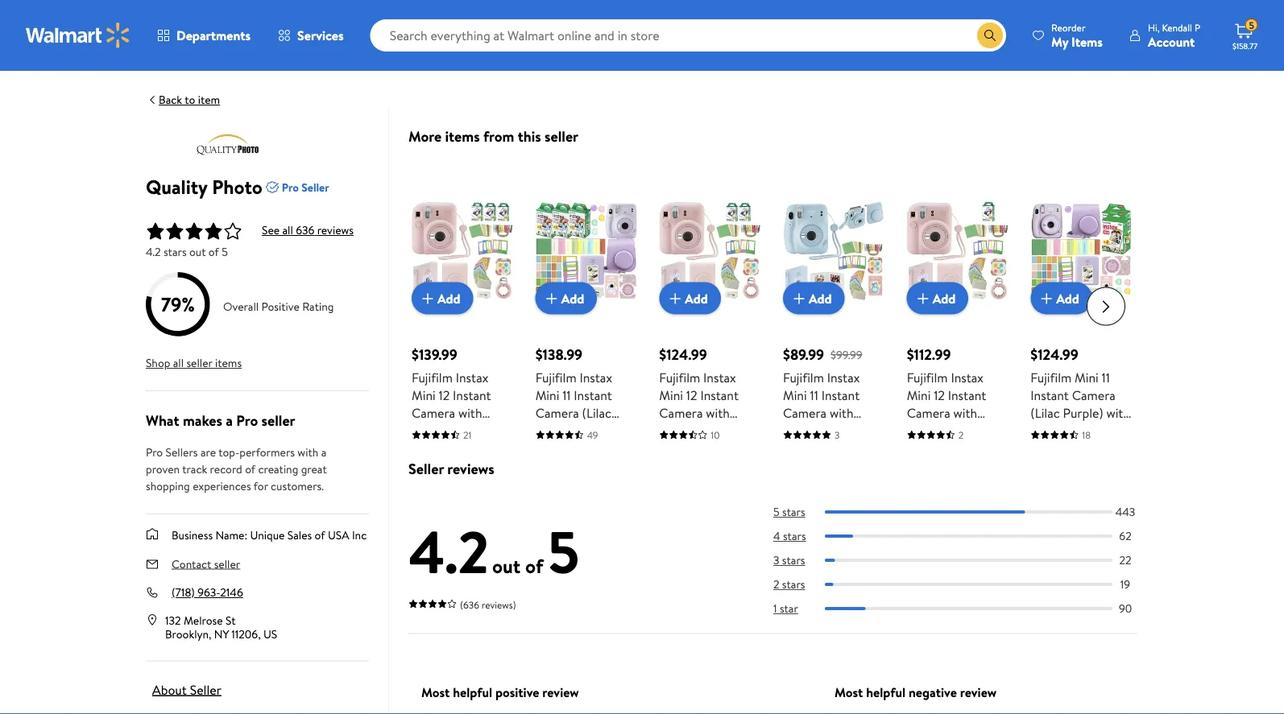 Task type: locate. For each thing, give the bounding box(es) containing it.
12 inside $112.99 fujifilm instax mini 12 instant camera with case, 20 fuji films, decoration stickers, frames, photo album and more accessory kit (blossom pink)
[[934, 386, 945, 404]]

4 add to cart image from the left
[[1037, 289, 1057, 308]]

instant inside $89.99 $99.99 fujifilm instax mini 11 instant camera with case, album and more accessory kit sky blue
[[822, 386, 860, 404]]

fujifilm inside $124.99 fujifilm mini 11 instant camera (lilac purple) with case, 40 fuji films, decoration stickers, frames, photo album and more accessory kit
[[1031, 368, 1072, 386]]

overall positive rating
[[223, 299, 334, 314]]

1 horizontal spatial reviews
[[447, 459, 495, 479]]

add to cart image up $112.99
[[913, 289, 933, 308]]

2 vertical spatial pro
[[146, 444, 163, 460]]

1 12 from the left
[[439, 386, 450, 404]]

more inside $89.99 $99.99 fujifilm instax mini 11 instant camera with case, album and more accessory kit sky blue
[[783, 439, 813, 457]]

films,
[[412, 439, 444, 457], [576, 439, 609, 457], [659, 439, 692, 457], [907, 439, 939, 457], [1031, 439, 1063, 457]]

0 vertical spatial 2
[[959, 428, 964, 442]]

3
[[835, 428, 840, 442], [774, 553, 780, 569]]

stars for 5 stars
[[782, 504, 806, 520]]

decoration inside $138.99 fujifilm instax mini 11 instant camera (lilac purple) with case, 60 fuji films, decoration stickers, frames, photo album and more accessory kit
[[536, 457, 598, 475]]

progress bar for 19
[[825, 583, 1113, 587]]

0 horizontal spatial add to cart image
[[418, 289, 438, 308]]

0 horizontal spatial seller
[[190, 681, 221, 699]]

camera inside $112.99 fujifilm instax mini 12 instant camera with case, 20 fuji films, decoration stickers, frames, photo album and more accessory kit (blossom pink)
[[907, 404, 951, 422]]

fuji for $124.99
[[712, 422, 731, 439]]

$124.99 inside $124.99 fujifilm instax mini 12 instant camera with case, 40 fuji films, decoration stickers, frames, photo album and more accessory kit (blush pink)
[[659, 344, 707, 364]]

inc
[[352, 528, 367, 544]]

out inside see all 636 reviews 4.2 stars out of 5
[[189, 244, 206, 260]]

3 pink) from the left
[[978, 510, 1006, 528]]

0 vertical spatial all
[[282, 222, 293, 238]]

3 down 4 in the right bottom of the page
[[774, 553, 780, 569]]

0 horizontal spatial most
[[421, 684, 450, 702]]

1 instax from the left
[[456, 368, 489, 386]]

12
[[439, 386, 450, 404], [686, 386, 697, 404], [934, 386, 945, 404]]

2 add to cart image from the left
[[666, 289, 685, 308]]

purple) up 18
[[1063, 404, 1104, 422]]

1 vertical spatial reviews
[[447, 459, 495, 479]]

5 films, from the left
[[1031, 439, 1063, 457]]

frames, inside $139.99 fujifilm instax mini 12 instant camera with case, 60 fuji films, decoration stickers, frames, photo album and more accessory kit (blush pink)
[[462, 457, 505, 475]]

kit inside $139.99 fujifilm instax mini 12 instant camera with case, 60 fuji films, decoration stickers, frames, photo album and more accessory kit (blush pink)
[[412, 510, 426, 528]]

stars right 4 in the right bottom of the page
[[783, 529, 806, 544]]

1 40 from the left
[[693, 422, 708, 439]]

0 horizontal spatial 2
[[774, 577, 780, 593]]

11 down $138.99
[[563, 386, 571, 404]]

1 vertical spatial all
[[173, 355, 184, 371]]

0 vertical spatial kit
[[783, 457, 799, 475]]

back to item link
[[146, 92, 220, 108]]

experiences
[[193, 478, 251, 494]]

1 horizontal spatial seller
[[301, 179, 329, 195]]

melrose
[[184, 613, 223, 629]]

4.2 inside see all 636 reviews 4.2 stars out of 5
[[146, 244, 161, 260]]

instant inside $124.99 fujifilm instax mini 12 instant camera with case, 40 fuji films, decoration stickers, frames, photo album and more accessory kit (blush pink)
[[701, 386, 739, 404]]

pink)
[[466, 510, 495, 528], [714, 510, 742, 528], [978, 510, 1006, 528]]

1 vertical spatial seller
[[409, 459, 444, 479]]

frames, inside $124.99 fujifilm instax mini 12 instant camera with case, 40 fuji films, decoration stickers, frames, photo album and more accessory kit (blush pink)
[[709, 457, 753, 475]]

camera inside $124.99 fujifilm mini 11 instant camera (lilac purple) with case, 40 fuji films, decoration stickers, frames, photo album and more accessory kit
[[1072, 386, 1116, 404]]

4 kit from the left
[[1031, 510, 1045, 528]]

case, left 21
[[412, 422, 442, 439]]

0 horizontal spatial 3
[[774, 553, 780, 569]]

pro up top-
[[236, 411, 258, 431]]

films, inside $139.99 fujifilm instax mini 12 instant camera with case, 60 fuji films, decoration stickers, frames, photo album and more accessory kit (blush pink)
[[412, 439, 444, 457]]

11 inside $138.99 fujifilm instax mini 11 instant camera (lilac purple) with case, 60 fuji films, decoration stickers, frames, photo album and more accessory kit
[[563, 386, 571, 404]]

fuji
[[463, 422, 483, 439], [712, 422, 731, 439], [958, 422, 978, 439], [1083, 422, 1103, 439], [554, 439, 573, 457]]

3 12 from the left
[[934, 386, 945, 404]]

4.2
[[146, 244, 161, 260], [409, 511, 489, 592]]

1 vertical spatial 3
[[774, 553, 780, 569]]

decoration inside $124.99 fujifilm instax mini 12 instant camera with case, 40 fuji films, decoration stickers, frames, photo album and more accessory kit (blush pink)
[[695, 439, 758, 457]]

0 horizontal spatial helpful
[[453, 684, 492, 702]]

1 vertical spatial items
[[215, 355, 242, 371]]

fuji for $139.99
[[463, 422, 483, 439]]

progress bar
[[825, 511, 1113, 514], [825, 535, 1113, 538], [825, 559, 1113, 562], [825, 583, 1113, 587], [825, 608, 1113, 611]]

seller down "name:"
[[214, 556, 240, 572]]

4 instax from the left
[[827, 368, 860, 386]]

pink) right (blossom at the bottom right
[[978, 510, 1006, 528]]

mini inside $138.99 fujifilm instax mini 11 instant camera (lilac purple) with case, 60 fuji films, decoration stickers, frames, photo album and more accessory kit
[[536, 386, 559, 404]]

add button for $139.99
[[412, 282, 473, 314]]

5 instax from the left
[[951, 368, 984, 386]]

(lilac
[[582, 404, 612, 422], [1031, 404, 1060, 422]]

instax down $139.99
[[456, 368, 489, 386]]

review right positive
[[543, 684, 579, 702]]

pink) inside $112.99 fujifilm instax mini 12 instant camera with case, 20 fuji films, decoration stickers, frames, photo album and more accessory kit (blossom pink)
[[978, 510, 1006, 528]]

album inside $112.99 fujifilm instax mini 12 instant camera with case, 20 fuji films, decoration stickers, frames, photo album and more accessory kit (blossom pink)
[[944, 475, 980, 492]]

1 vertical spatial 2
[[774, 577, 780, 593]]

all inside see all 636 reviews 4.2 stars out of 5
[[282, 222, 293, 238]]

12 for $139.99
[[439, 386, 450, 404]]

add to cart image for $89.99
[[790, 289, 809, 308]]

about seller button
[[146, 681, 228, 699]]

album
[[817, 422, 853, 439], [449, 475, 485, 492], [696, 475, 732, 492], [944, 475, 980, 492], [1068, 475, 1104, 492], [573, 492, 609, 510]]

back to item
[[159, 92, 220, 108]]

4 instant from the left
[[822, 386, 860, 404]]

(blush inside $124.99 fujifilm instax mini 12 instant camera with case, 40 fuji films, decoration stickers, frames, photo album and more accessory kit (blush pink)
[[677, 510, 711, 528]]

2 add to cart image from the left
[[913, 289, 933, 308]]

0 vertical spatial out
[[189, 244, 206, 260]]

add button for $112.99
[[907, 282, 969, 314]]

and inside $138.99 fujifilm instax mini 11 instant camera (lilac purple) with case, 60 fuji films, decoration stickers, frames, photo album and more accessory kit
[[612, 492, 632, 510]]

reviews down 21
[[447, 459, 495, 479]]

60
[[445, 422, 460, 439], [536, 439, 551, 457]]

pro inside pro sellers are top-performers with a proven track record of creating great shopping experiences for customers.
[[146, 444, 163, 460]]

seller up performers
[[262, 411, 295, 431]]

fujifilm inside $112.99 fujifilm instax mini 12 instant camera with case, 20 fuji films, decoration stickers, frames, photo album and more accessory kit (blossom pink)
[[907, 368, 948, 386]]

443
[[1116, 504, 1136, 520]]

2 vertical spatial seller
[[190, 681, 221, 699]]

1 horizontal spatial 12
[[686, 386, 697, 404]]

2 instant from the left
[[574, 386, 612, 404]]

and
[[856, 422, 876, 439], [488, 475, 508, 492], [736, 475, 756, 492], [983, 475, 1003, 492], [1107, 475, 1127, 492], [612, 492, 632, 510]]

1 helpful from the left
[[453, 684, 492, 702]]

3 kit from the left
[[907, 510, 921, 528]]

great
[[301, 461, 327, 477]]

$138.99
[[536, 344, 583, 364]]

helpful for negative
[[866, 684, 906, 702]]

0 vertical spatial reviews
[[317, 222, 354, 238]]

1 horizontal spatial 3
[[835, 428, 840, 442]]

$89.99
[[783, 344, 824, 364]]

1 horizontal spatial (lilac
[[1031, 404, 1060, 422]]

5 instant from the left
[[948, 386, 987, 404]]

review
[[543, 684, 579, 702], [960, 684, 997, 702]]

60 left 21
[[445, 422, 460, 439]]

about seller
[[152, 681, 221, 699]]

case,
[[412, 422, 442, 439], [606, 422, 636, 439], [659, 422, 690, 439], [783, 422, 814, 439], [907, 422, 937, 439], [1031, 422, 1061, 439]]

case, right 49
[[606, 422, 636, 439]]

instax inside $89.99 $99.99 fujifilm instax mini 11 instant camera with case, album and more accessory kit sky blue
[[827, 368, 860, 386]]

frames, down 21
[[462, 457, 505, 475]]

services
[[297, 27, 344, 44]]

Walmart Site-Wide search field
[[370, 19, 1006, 52]]

reviews right 636
[[317, 222, 354, 238]]

decoration for $112.99
[[942, 439, 1005, 457]]

business
[[172, 528, 213, 544]]

2 for 2
[[959, 428, 964, 442]]

(lilac inside $124.99 fujifilm mini 11 instant camera (lilac purple) with case, 40 fuji films, decoration stickers, frames, photo album and more accessory kit
[[1031, 404, 1060, 422]]

kit for $112.99
[[907, 510, 921, 528]]

frames,
[[462, 457, 505, 475], [709, 457, 753, 475], [957, 457, 1001, 475], [1081, 457, 1124, 475], [586, 475, 629, 492]]

photo
[[212, 173, 263, 200], [412, 475, 446, 492], [659, 475, 693, 492], [907, 475, 941, 492], [1031, 475, 1065, 492], [536, 492, 569, 510]]

instant for $124.99
[[701, 386, 739, 404]]

sky
[[802, 457, 821, 475]]

4 fujifilm from the left
[[783, 368, 824, 386]]

fujifilm inside $138.99 fujifilm instax mini 11 instant camera (lilac purple) with case, 60 fuji films, decoration stickers, frames, photo album and more accessory kit
[[536, 368, 577, 386]]

review for most helpful positive review
[[543, 684, 579, 702]]

fujifilm
[[412, 368, 453, 386], [536, 368, 577, 386], [659, 368, 700, 386], [783, 368, 824, 386], [907, 368, 948, 386], [1031, 368, 1072, 386]]

pro up proven
[[146, 444, 163, 460]]

6 fujifilm from the left
[[1031, 368, 1072, 386]]

album up "blue"
[[817, 422, 853, 439]]

instax down $99.99
[[827, 368, 860, 386]]

pro for seller
[[282, 179, 299, 195]]

0 horizontal spatial all
[[173, 355, 184, 371]]

all
[[282, 222, 293, 238], [173, 355, 184, 371]]

instax up 20
[[951, 368, 984, 386]]

2 most from the left
[[835, 684, 863, 702]]

mini
[[1075, 368, 1099, 386], [412, 386, 436, 404], [536, 386, 559, 404], [659, 386, 683, 404], [783, 386, 807, 404], [907, 386, 931, 404]]

most helpful positive review
[[421, 684, 579, 702]]

1 horizontal spatial kit
[[783, 457, 799, 475]]

instant for $139.99
[[453, 386, 491, 404]]

6 case, from the left
[[1031, 422, 1061, 439]]

stickers, for $139.99
[[412, 457, 459, 475]]

0 vertical spatial 4.2
[[146, 244, 161, 260]]

add to cart image for $112.99
[[913, 289, 933, 308]]

instax up 10
[[704, 368, 736, 386]]

product group
[[412, 168, 513, 528], [536, 168, 637, 546], [659, 168, 761, 528], [783, 168, 884, 475], [907, 168, 1008, 528], [1031, 168, 1132, 528]]

1 instant from the left
[[453, 386, 491, 404]]

1 horizontal spatial 4.2
[[409, 511, 489, 592]]

kit inside $124.99 fujifilm instax mini 12 instant camera with case, 40 fuji films, decoration stickers, frames, photo album and more accessory kit (blush pink)
[[659, 510, 673, 528]]

top-
[[218, 444, 240, 460]]

18
[[1082, 428, 1091, 442]]

of
[[209, 244, 219, 260], [245, 461, 256, 477], [315, 528, 325, 544], [525, 553, 543, 580]]

1 horizontal spatial purple)
[[1063, 404, 1104, 422]]

21
[[463, 428, 472, 442]]

photo inside $139.99 fujifilm instax mini 12 instant camera with case, 60 fuji films, decoration stickers, frames, photo album and more accessory kit (blush pink)
[[412, 475, 446, 492]]

case, left 20
[[907, 422, 937, 439]]

1 horizontal spatial 11
[[810, 386, 819, 404]]

camera for $139.99
[[412, 404, 455, 422]]

review right negative
[[960, 684, 997, 702]]

2146
[[220, 585, 243, 601]]

instax inside $139.99 fujifilm instax mini 12 instant camera with case, 60 fuji films, decoration stickers, frames, photo album and more accessory kit (blush pink)
[[456, 368, 489, 386]]

a up great
[[321, 444, 327, 460]]

0 vertical spatial a
[[226, 411, 233, 431]]

2 films, from the left
[[576, 439, 609, 457]]

instax for $124.99
[[704, 368, 736, 386]]

items left from
[[445, 126, 480, 146]]

positive
[[496, 684, 539, 702]]

1 review from the left
[[543, 684, 579, 702]]

pink) inside $139.99 fujifilm instax mini 12 instant camera with case, 60 fuji films, decoration stickers, frames, photo album and more accessory kit (blush pink)
[[466, 510, 495, 528]]

are
[[201, 444, 216, 460]]

reviews
[[317, 222, 354, 238], [447, 459, 495, 479]]

1 product group from the left
[[412, 168, 513, 528]]

0 horizontal spatial 60
[[445, 422, 460, 439]]

accessory inside $139.99 fujifilm instax mini 12 instant camera with case, 60 fuji films, decoration stickers, frames, photo album and more accessory kit (blush pink)
[[445, 492, 501, 510]]

fujifilm for $112.99
[[907, 368, 948, 386]]

stars for 4 stars
[[783, 529, 806, 544]]

$89.99 $99.99 fujifilm instax mini 11 instant camera with case, album and more accessory kit sky blue
[[783, 344, 876, 475]]

purple)
[[1063, 404, 1104, 422], [536, 422, 576, 439]]

case, inside $112.99 fujifilm instax mini 12 instant camera with case, 20 fuji films, decoration stickers, frames, photo album and more accessory kit (blossom pink)
[[907, 422, 937, 439]]

1 add from the left
[[438, 289, 461, 307]]

22
[[1120, 553, 1132, 569]]

mini for $124.99
[[659, 386, 683, 404]]

1 horizontal spatial add to cart image
[[913, 289, 933, 308]]

frames, inside $124.99 fujifilm mini 11 instant camera (lilac purple) with case, 40 fuji films, decoration stickers, frames, photo album and more accessory kit
[[1081, 457, 1124, 475]]

2 (blush from the left
[[677, 510, 711, 528]]

with inside $124.99 fujifilm mini 11 instant camera (lilac purple) with case, 40 fuji films, decoration stickers, frames, photo album and more accessory kit
[[1107, 404, 1131, 422]]

most for most helpful positive review
[[421, 684, 450, 702]]

4
[[774, 529, 780, 544]]

1 kit from the left
[[412, 510, 426, 528]]

3 product group from the left
[[659, 168, 761, 528]]

case, inside $124.99 fujifilm mini 11 instant camera (lilac purple) with case, 40 fuji films, decoration stickers, frames, photo album and more accessory kit
[[1031, 422, 1061, 439]]

camera inside $124.99 fujifilm instax mini 12 instant camera with case, 40 fuji films, decoration stickers, frames, photo album and more accessory kit (blush pink)
[[659, 404, 703, 422]]

1 horizontal spatial 2
[[959, 428, 964, 442]]

case, left 10
[[659, 422, 690, 439]]

0 horizontal spatial pink)
[[466, 510, 495, 528]]

4 product group from the left
[[783, 168, 884, 475]]

add for $89.99
[[809, 289, 832, 307]]

1 horizontal spatial 60
[[536, 439, 551, 457]]

2 for 2 stars
[[774, 577, 780, 593]]

all right see
[[282, 222, 293, 238]]

fujifilm mini 11 instant camera (lilac purple) with case, 40 fuji films, decoration stickers, frames, photo album and more accessory kit image
[[1031, 200, 1132, 301]]

1 horizontal spatial pink)
[[714, 510, 742, 528]]

mini for $139.99
[[412, 386, 436, 404]]

pro up 636
[[282, 179, 299, 195]]

decoration inside $124.99 fujifilm mini 11 instant camera (lilac purple) with case, 40 fuji films, decoration stickers, frames, photo album and more accessory kit
[[1066, 439, 1129, 457]]

1 horizontal spatial (blush
[[677, 510, 711, 528]]

1 horizontal spatial pro
[[236, 411, 258, 431]]

album right more
[[1068, 475, 1104, 492]]

decoration
[[447, 439, 510, 457], [695, 439, 758, 457], [942, 439, 1005, 457], [1066, 439, 1129, 457], [536, 457, 598, 475]]

product group containing $138.99
[[536, 168, 637, 546]]

1 progress bar from the top
[[825, 511, 1113, 514]]

camera
[[1072, 386, 1116, 404], [412, 404, 455, 422], [536, 404, 579, 422], [659, 404, 703, 422], [783, 404, 827, 422], [907, 404, 951, 422]]

60 left 49
[[536, 439, 551, 457]]

add to cart image for $138.99
[[542, 289, 561, 308]]

1 horizontal spatial review
[[960, 684, 997, 702]]

helpful left negative
[[866, 684, 906, 702]]

0 horizontal spatial 4.2
[[146, 244, 161, 260]]

fuji for $112.99
[[958, 422, 978, 439]]

stars down 4 stars
[[782, 553, 805, 569]]

0 horizontal spatial purple)
[[536, 422, 576, 439]]

1 add to cart image from the left
[[542, 289, 561, 308]]

fujifilm inside $139.99 fujifilm instax mini 12 instant camera with case, 60 fuji films, decoration stickers, frames, photo album and more accessory kit (blush pink)
[[412, 368, 453, 386]]

and inside $112.99 fujifilm instax mini 12 instant camera with case, 20 fuji films, decoration stickers, frames, photo album and more accessory kit (blossom pink)
[[983, 475, 1003, 492]]

4.2 out of 5
[[409, 511, 580, 592]]

5 add from the left
[[933, 289, 956, 307]]

3 add to cart image from the left
[[790, 289, 809, 308]]

album up (blossom at the bottom right
[[944, 475, 980, 492]]

camera inside $138.99 fujifilm instax mini 11 instant camera (lilac purple) with case, 60 fuji films, decoration stickers, frames, photo album and more accessory kit
[[536, 404, 579, 422]]

4 add from the left
[[809, 289, 832, 307]]

mini inside $89.99 $99.99 fujifilm instax mini 11 instant camera with case, album and more accessory kit sky blue
[[783, 386, 807, 404]]

decoration inside $112.99 fujifilm instax mini 12 instant camera with case, 20 fuji films, decoration stickers, frames, photo album and more accessory kit (blossom pink)
[[942, 439, 1005, 457]]

2 horizontal spatial 11
[[1102, 368, 1110, 386]]

helpful
[[453, 684, 492, 702], [866, 684, 906, 702]]

stars down 3 stars
[[782, 577, 805, 593]]

with inside $112.99 fujifilm instax mini 12 instant camera with case, 20 fuji films, decoration stickers, frames, photo album and more accessory kit (blossom pink)
[[954, 404, 978, 422]]

2 review from the left
[[960, 684, 997, 702]]

1 vertical spatial kit
[[536, 528, 551, 546]]

fujifilm for $139.99
[[412, 368, 453, 386]]

4 films, from the left
[[907, 439, 939, 457]]

add to cart image for $139.99
[[418, 289, 438, 308]]

40 left 10
[[693, 422, 708, 439]]

fuji inside $138.99 fujifilm instax mini 11 instant camera (lilac purple) with case, 60 fuji films, decoration stickers, frames, photo album and more accessory kit
[[554, 439, 573, 457]]

$138.99 fujifilm instax mini 11 instant camera (lilac purple) with case, 60 fuji films, decoration stickers, frames, photo album and more accessory kit
[[536, 344, 636, 546]]

photo inside $112.99 fujifilm instax mini 12 instant camera with case, 20 fuji films, decoration stickers, frames, photo album and more accessory kit (blossom pink)
[[907, 475, 941, 492]]

0 horizontal spatial (blush
[[429, 510, 463, 528]]

of inside see all 636 reviews 4.2 stars out of 5
[[209, 244, 219, 260]]

5 case, from the left
[[907, 422, 937, 439]]

(718) 963-2146
[[172, 585, 243, 601]]

case, up sky
[[783, 422, 814, 439]]

5 product group from the left
[[907, 168, 1008, 528]]

decoration for $124.99
[[695, 439, 758, 457]]

instax down $138.99
[[580, 368, 612, 386]]

0 vertical spatial items
[[445, 126, 480, 146]]

instax for $112.99
[[951, 368, 984, 386]]

0 horizontal spatial 40
[[693, 422, 708, 439]]

item
[[198, 92, 220, 108]]

4 add button from the left
[[783, 282, 845, 314]]

kit
[[783, 457, 799, 475], [536, 528, 551, 546]]

2 $124.99 from the left
[[1031, 344, 1079, 364]]

2 (lilac from the left
[[1031, 404, 1060, 422]]

3 fujifilm from the left
[[659, 368, 700, 386]]

1 horizontal spatial helpful
[[866, 684, 906, 702]]

frames, down 18
[[1081, 457, 1124, 475]]

add to cart image for $124.99
[[666, 289, 685, 308]]

1 horizontal spatial a
[[321, 444, 327, 460]]

2 up 1
[[774, 577, 780, 593]]

purple) inside $124.99 fujifilm mini 11 instant camera (lilac purple) with case, 40 fuji films, decoration stickers, frames, photo album and more accessory kit
[[1063, 404, 1104, 422]]

1 add to cart image from the left
[[418, 289, 438, 308]]

2 horizontal spatial seller
[[409, 459, 444, 479]]

3 progress bar from the top
[[825, 559, 1113, 562]]

1 fujifilm from the left
[[412, 368, 453, 386]]

2 horizontal spatial pro
[[282, 179, 299, 195]]

mini inside $139.99 fujifilm instax mini 12 instant camera with case, 60 fuji films, decoration stickers, frames, photo album and more accessory kit (blush pink)
[[412, 386, 436, 404]]

accessory
[[816, 439, 873, 457], [445, 492, 501, 510], [692, 492, 749, 510], [940, 492, 997, 510], [1063, 492, 1120, 510], [568, 510, 625, 528]]

11 down $89.99
[[810, 386, 819, 404]]

films, for $124.99
[[659, 439, 692, 457]]

customers.
[[271, 478, 324, 494]]

fujifilm inside $124.99 fujifilm instax mini 12 instant camera with case, 40 fuji films, decoration stickers, frames, photo album and more accessory kit (blush pink)
[[659, 368, 700, 386]]

6 instant from the left
[[1031, 386, 1069, 404]]

pink) down seller reviews
[[466, 510, 495, 528]]

1 vertical spatial out
[[492, 553, 521, 580]]

3 up "blue"
[[835, 428, 840, 442]]

1 vertical spatial a
[[321, 444, 327, 460]]

all for seller
[[173, 355, 184, 371]]

5 fujifilm from the left
[[907, 368, 948, 386]]

1 most from the left
[[421, 684, 450, 702]]

instax
[[456, 368, 489, 386], [580, 368, 612, 386], [704, 368, 736, 386], [827, 368, 860, 386], [951, 368, 984, 386]]

add
[[438, 289, 461, 307], [561, 289, 584, 307], [685, 289, 708, 307], [809, 289, 832, 307], [933, 289, 956, 307], [1057, 289, 1080, 307]]

4.2 up (636 reviews) link
[[409, 511, 489, 592]]

636
[[296, 222, 314, 238]]

films, inside $124.99 fujifilm instax mini 12 instant camera with case, 40 fuji films, decoration stickers, frames, photo album and more accessory kit (blush pink)
[[659, 439, 692, 457]]

0 vertical spatial 3
[[835, 428, 840, 442]]

fujifilm instax mini 12 instant camera with case, 60 fuji films, decoration stickers, frames, photo album and more accessory kit (blush pink) image
[[412, 200, 513, 301]]

1 films, from the left
[[412, 439, 444, 457]]

album inside $124.99 fujifilm mini 11 instant camera (lilac purple) with case, 40 fuji films, decoration stickers, frames, photo album and more accessory kit
[[1068, 475, 1104, 492]]

2 fujifilm from the left
[[536, 368, 577, 386]]

seller for about seller
[[190, 681, 221, 699]]

album down 21
[[449, 475, 485, 492]]

stickers, inside $124.99 fujifilm instax mini 12 instant camera with case, 40 fuji films, decoration stickers, frames, photo album and more accessory kit (blush pink)
[[659, 457, 706, 475]]

decoration inside $139.99 fujifilm instax mini 12 instant camera with case, 60 fuji films, decoration stickers, frames, photo album and more accessory kit (blush pink)
[[447, 439, 510, 457]]

2 pink) from the left
[[714, 510, 742, 528]]

films, inside $112.99 fujifilm instax mini 12 instant camera with case, 20 fuji films, decoration stickers, frames, photo album and more accessory kit (blossom pink)
[[907, 439, 939, 457]]

5
[[1249, 18, 1255, 32], [222, 244, 228, 260], [774, 504, 780, 520], [548, 511, 580, 592]]

1 (blush from the left
[[429, 510, 463, 528]]

79%
[[161, 291, 195, 318]]

1 vertical spatial 4.2
[[409, 511, 489, 592]]

3 instant from the left
[[701, 386, 739, 404]]

a
[[226, 411, 233, 431], [321, 444, 327, 460]]

add button for $89.99
[[783, 282, 845, 314]]

departments button
[[143, 16, 264, 55]]

rating
[[302, 299, 334, 314]]

stars up 79%
[[164, 244, 187, 260]]

4 stars
[[774, 529, 806, 544]]

films, inside $138.99 fujifilm instax mini 11 instant camera (lilac purple) with case, 60 fuji films, decoration stickers, frames, photo album and more accessory kit
[[576, 439, 609, 457]]

instax inside $138.99 fujifilm instax mini 11 instant camera (lilac purple) with case, 60 fuji films, decoration stickers, frames, photo album and more accessory kit
[[580, 368, 612, 386]]

all right shop
[[173, 355, 184, 371]]

2 add from the left
[[561, 289, 584, 307]]

1 horizontal spatial out
[[492, 553, 521, 580]]

fuji inside $112.99 fujifilm instax mini 12 instant camera with case, 20 fuji films, decoration stickers, frames, photo album and more accessory kit (blossom pink)
[[958, 422, 978, 439]]

album down 49
[[573, 492, 609, 510]]

,
[[258, 627, 261, 643]]

pink) left 5 stars
[[714, 510, 742, 528]]

kit inside $112.99 fujifilm instax mini 12 instant camera with case, 20 fuji films, decoration stickers, frames, photo album and more accessory kit (blossom pink)
[[907, 510, 921, 528]]

2 instax from the left
[[580, 368, 612, 386]]

4 case, from the left
[[783, 422, 814, 439]]

items
[[445, 126, 480, 146], [215, 355, 242, 371]]

2 product group from the left
[[536, 168, 637, 546]]

photo inside $138.99 fujifilm instax mini 11 instant camera (lilac purple) with case, 60 fuji films, decoration stickers, frames, photo album and more accessory kit
[[536, 492, 569, 510]]

40 inside $124.99 fujifilm mini 11 instant camera (lilac purple) with case, 40 fuji films, decoration stickers, frames, photo album and more accessory kit
[[1064, 422, 1080, 439]]

2 12 from the left
[[686, 386, 697, 404]]

0 horizontal spatial $124.99
[[659, 344, 707, 364]]

frames, up (blossom at the bottom right
[[957, 457, 1001, 475]]

1 $124.99 from the left
[[659, 344, 707, 364]]

films, for $139.99
[[412, 439, 444, 457]]

a right makes
[[226, 411, 233, 431]]

frames, down 49
[[586, 475, 629, 492]]

0 horizontal spatial 12
[[439, 386, 450, 404]]

progress bar for 90
[[825, 608, 1113, 611]]

out up reviews) at bottom
[[492, 553, 521, 580]]

3 films, from the left
[[659, 439, 692, 457]]

2 case, from the left
[[606, 422, 636, 439]]

Search search field
[[370, 19, 1006, 52]]

mini for $112.99
[[907, 386, 931, 404]]

album down 10
[[696, 475, 732, 492]]

40
[[693, 422, 708, 439], [1064, 422, 1080, 439]]

0 horizontal spatial review
[[543, 684, 579, 702]]

instax inside $124.99 fujifilm instax mini 12 instant camera with case, 40 fuji films, decoration stickers, frames, photo album and more accessory kit (blush pink)
[[704, 368, 736, 386]]

stars up 4 stars
[[782, 504, 806, 520]]

frames, down 10
[[709, 457, 753, 475]]

kit for $139.99
[[412, 510, 426, 528]]

5 progress bar from the top
[[825, 608, 1113, 611]]

1 horizontal spatial all
[[282, 222, 293, 238]]

2 40 from the left
[[1064, 422, 1080, 439]]

fuji inside $124.99 fujifilm mini 11 instant camera (lilac purple) with case, 40 fuji films, decoration stickers, frames, photo album and more accessory kit
[[1083, 422, 1103, 439]]

add to cart image
[[418, 289, 438, 308], [913, 289, 933, 308]]

0 vertical spatial pro
[[282, 179, 299, 195]]

stars for 3 stars
[[782, 553, 805, 569]]

1 horizontal spatial most
[[835, 684, 863, 702]]

2 add button from the left
[[536, 282, 597, 314]]

1 (lilac from the left
[[582, 404, 612, 422]]

instant inside $139.99 fujifilm instax mini 12 instant camera with case, 60 fuji films, decoration stickers, frames, photo album and more accessory kit (blush pink)
[[453, 386, 491, 404]]

instant inside $112.99 fujifilm instax mini 12 instant camera with case, 20 fuji films, decoration stickers, frames, photo album and more accessory kit (blossom pink)
[[948, 386, 987, 404]]

11 inside $89.99 $99.99 fujifilm instax mini 11 instant camera with case, album and more accessory kit sky blue
[[810, 386, 819, 404]]

fujifilm inside $89.99 $99.99 fujifilm instax mini 11 instant camera with case, album and more accessory kit sky blue
[[783, 368, 824, 386]]

3 add from the left
[[685, 289, 708, 307]]

12 inside $139.99 fujifilm instax mini 12 instant camera with case, 60 fuji films, decoration stickers, frames, photo album and more accessory kit (blush pink)
[[439, 386, 450, 404]]

helpful left positive
[[453, 684, 492, 702]]

add to cart image
[[542, 289, 561, 308], [666, 289, 685, 308], [790, 289, 809, 308], [1037, 289, 1057, 308]]

accessory inside $138.99 fujifilm instax mini 11 instant camera (lilac purple) with case, 60 fuji films, decoration stickers, frames, photo album and more accessory kit
[[568, 510, 625, 528]]

0 horizontal spatial 11
[[563, 386, 571, 404]]

next slide for sellerpage list image
[[1087, 287, 1126, 326]]

mini for $138.99
[[536, 386, 559, 404]]

12 inside $124.99 fujifilm instax mini 12 instant camera with case, 40 fuji films, decoration stickers, frames, photo album and more accessory kit (blush pink)
[[686, 386, 697, 404]]

3 case, from the left
[[659, 422, 690, 439]]

record
[[210, 461, 242, 477]]

1 pink) from the left
[[466, 510, 495, 528]]

5 add button from the left
[[907, 282, 969, 314]]

stars
[[164, 244, 187, 260], [782, 504, 806, 520], [783, 529, 806, 544], [782, 553, 805, 569], [782, 577, 805, 593]]

0 vertical spatial seller
[[301, 179, 329, 195]]

11 down next slide for sellerpage list icon at top right
[[1102, 368, 1110, 386]]

purple) left 49
[[536, 422, 576, 439]]

seller right shop
[[186, 355, 212, 371]]

name:
[[216, 528, 248, 544]]

out up 79%
[[189, 244, 206, 260]]

fujifilm instax mini 12 instant camera with case, 20 fuji films, decoration stickers, frames, photo album and more accessory kit (blossom pink) image
[[907, 200, 1008, 301]]

40 left 18
[[1064, 422, 1080, 439]]

films, for $112.99
[[907, 439, 939, 457]]

0 horizontal spatial reviews
[[317, 222, 354, 238]]

$139.99
[[412, 344, 457, 364]]

1 horizontal spatial $124.99
[[1031, 344, 1079, 364]]

kit inside $138.99 fujifilm instax mini 11 instant camera (lilac purple) with case, 60 fuji films, decoration stickers, frames, photo album and more accessory kit
[[536, 528, 551, 546]]

add to cart image up $139.99
[[418, 289, 438, 308]]

0 horizontal spatial out
[[189, 244, 206, 260]]

2 kit from the left
[[659, 510, 673, 528]]

3 add button from the left
[[659, 282, 721, 314]]

progress bar for 62
[[825, 535, 1113, 538]]

items down overall
[[215, 355, 242, 371]]

1 horizontal spatial 40
[[1064, 422, 1080, 439]]

2 helpful from the left
[[866, 684, 906, 702]]

2 right 20
[[959, 428, 964, 442]]

1 horizontal spatial items
[[445, 126, 480, 146]]

2 inside product "group"
[[959, 428, 964, 442]]

2 horizontal spatial pink)
[[978, 510, 1006, 528]]

4 progress bar from the top
[[825, 583, 1113, 587]]

1 add button from the left
[[412, 282, 473, 314]]

most for most helpful negative review
[[835, 684, 863, 702]]

3 instax from the left
[[704, 368, 736, 386]]

0 horizontal spatial pro
[[146, 444, 163, 460]]

0 horizontal spatial kit
[[536, 528, 551, 546]]

contact seller
[[172, 556, 240, 572]]

reviews)
[[482, 599, 516, 612]]

0 horizontal spatial (lilac
[[582, 404, 612, 422]]

2 horizontal spatial 12
[[934, 386, 945, 404]]

stars for 2 stars
[[782, 577, 805, 593]]

case, left 18
[[1031, 422, 1061, 439]]

camera for $112.99
[[907, 404, 951, 422]]

with inside pro sellers are top-performers with a proven track record of creating great shopping experiences for customers.
[[298, 444, 319, 460]]

2 progress bar from the top
[[825, 535, 1113, 538]]

departments
[[176, 27, 251, 44]]

pink) inside $124.99 fujifilm instax mini 12 instant camera with case, 40 fuji films, decoration stickers, frames, photo album and more accessory kit (blush pink)
[[714, 510, 742, 528]]

1 case, from the left
[[412, 422, 442, 439]]

creating
[[258, 461, 298, 477]]

4.2 down quality
[[146, 244, 161, 260]]

what makes a pro seller
[[146, 411, 295, 431]]



Task type: vqa. For each thing, say whether or not it's contained in the screenshot.


Task type: describe. For each thing, give the bounding box(es) containing it.
(718)
[[172, 585, 195, 601]]

kendall
[[1162, 21, 1193, 34]]

seller for pro seller
[[301, 179, 329, 195]]

helpful for positive
[[453, 684, 492, 702]]

of inside 4.2 out of 5
[[525, 553, 543, 580]]

quality photo logo image
[[146, 134, 318, 155]]

kit inside $124.99 fujifilm mini 11 instant camera (lilac purple) with case, 40 fuji films, decoration stickers, frames, photo album and more accessory kit
[[1031, 510, 1045, 528]]

$124.99 for $124.99 fujifilm instax mini 12 instant camera with case, 40 fuji films, decoration stickers, frames, photo album and more accessory kit (blush pink)
[[659, 344, 707, 364]]

11206
[[232, 627, 258, 643]]

album inside $139.99 fujifilm instax mini 12 instant camera with case, 60 fuji films, decoration stickers, frames, photo album and more accessory kit (blush pink)
[[449, 475, 485, 492]]

and inside $124.99 fujifilm mini 11 instant camera (lilac purple) with case, 40 fuji films, decoration stickers, frames, photo album and more accessory kit
[[1107, 475, 1127, 492]]

add button for $138.99
[[536, 282, 597, 314]]

19
[[1121, 577, 1131, 593]]

$99.99
[[831, 346, 863, 362]]

this
[[518, 126, 541, 146]]

40 inside $124.99 fujifilm instax mini 12 instant camera with case, 40 fuji films, decoration stickers, frames, photo album and more accessory kit (blush pink)
[[693, 422, 708, 439]]

kit inside $89.99 $99.99 fujifilm instax mini 11 instant camera with case, album and more accessory kit sky blue
[[783, 457, 799, 475]]

photo inside $124.99 fujifilm instax mini 12 instant camera with case, 40 fuji films, decoration stickers, frames, photo album and more accessory kit (blush pink)
[[659, 475, 693, 492]]

accessory inside $112.99 fujifilm instax mini 12 instant camera with case, 20 fuji films, decoration stickers, frames, photo album and more accessory kit (blossom pink)
[[940, 492, 997, 510]]

and inside $124.99 fujifilm instax mini 12 instant camera with case, 40 fuji films, decoration stickers, frames, photo album and more accessory kit (blush pink)
[[736, 475, 756, 492]]

(636 reviews) link
[[409, 595, 516, 613]]

1 star
[[774, 601, 798, 617]]

frames, for $112.99
[[957, 457, 1001, 475]]

sales
[[287, 528, 312, 544]]

62
[[1120, 529, 1132, 544]]

all for 636
[[282, 222, 293, 238]]

pro sellers are top-performers with a proven track record of creating great shopping experiences for customers.
[[146, 444, 327, 494]]

add for $124.99
[[685, 289, 708, 307]]

what
[[146, 411, 179, 431]]

frames, for $124.99
[[709, 457, 753, 475]]

product group containing $112.99
[[907, 168, 1008, 528]]

add for $112.99
[[933, 289, 956, 307]]

49
[[587, 428, 598, 442]]

more
[[1031, 492, 1060, 510]]

(718) 963-2146 link
[[172, 585, 243, 601]]

(blush for $124.99
[[677, 510, 711, 528]]

services button
[[264, 16, 357, 55]]

pink) for $112.99
[[978, 510, 1006, 528]]

of inside pro sellers are top-performers with a proven track record of creating great shopping experiences for customers.
[[245, 461, 256, 477]]

$139.99 fujifilm instax mini 12 instant camera with case, 60 fuji films, decoration stickers, frames, photo album and more accessory kit (blush pink)
[[412, 344, 510, 528]]

$112.99 fujifilm instax mini 12 instant camera with case, 20 fuji films, decoration stickers, frames, photo album and more accessory kit (blossom pink)
[[907, 344, 1006, 528]]

5 inside see all 636 reviews 4.2 stars out of 5
[[222, 244, 228, 260]]

photo inside $124.99 fujifilm mini 11 instant camera (lilac purple) with case, 40 fuji films, decoration stickers, frames, photo album and more accessory kit
[[1031, 475, 1065, 492]]

camera for $124.99
[[659, 404, 703, 422]]

track
[[182, 461, 207, 477]]

quality
[[146, 173, 207, 200]]

instant for $138.99
[[574, 386, 612, 404]]

performers
[[240, 444, 295, 460]]

see
[[262, 222, 280, 238]]

films, inside $124.99 fujifilm mini 11 instant camera (lilac purple) with case, 40 fuji films, decoration stickers, frames, photo album and more accessory kit
[[1031, 439, 1063, 457]]

hi,
[[1148, 21, 1160, 34]]

instax for $139.99
[[456, 368, 489, 386]]

quality photo
[[146, 173, 263, 200]]

decoration for $139.99
[[447, 439, 510, 457]]

reviews inside see all 636 reviews 4.2 stars out of 5
[[317, 222, 354, 238]]

case, inside $89.99 $99.99 fujifilm instax mini 11 instant camera with case, album and more accessory kit sky blue
[[783, 422, 814, 439]]

pink) for $124.99
[[714, 510, 742, 528]]

with inside $89.99 $99.99 fujifilm instax mini 11 instant camera with case, album and more accessory kit sky blue
[[830, 404, 854, 422]]

0 horizontal spatial a
[[226, 411, 233, 431]]

more inside $112.99 fujifilm instax mini 12 instant camera with case, 20 fuji films, decoration stickers, frames, photo album and more accessory kit (blossom pink)
[[907, 492, 937, 510]]

contact
[[172, 556, 211, 572]]

6 product group from the left
[[1031, 168, 1132, 528]]

add for $138.99
[[561, 289, 584, 307]]

stickers, for $124.99
[[659, 457, 706, 475]]

p
[[1195, 21, 1201, 34]]

10
[[711, 428, 720, 442]]

$124.99 fujifilm instax mini 12 instant camera with case, 40 fuji films, decoration stickers, frames, photo album and more accessory kit (blush pink)
[[659, 344, 758, 528]]

case, inside $124.99 fujifilm instax mini 12 instant camera with case, 40 fuji films, decoration stickers, frames, photo album and more accessory kit (blush pink)
[[659, 422, 690, 439]]

add for $139.99
[[438, 289, 461, 307]]

album inside $138.99 fujifilm instax mini 11 instant camera (lilac purple) with case, 60 fuji films, decoration stickers, frames, photo album and more accessory kit
[[573, 492, 609, 510]]

see all 636 reviews 4.2 stars out of 5
[[146, 222, 354, 260]]

fujifilm instax mini 11 instant camera with case, album and more accessory kit sky blue image
[[783, 200, 884, 301]]

us
[[263, 627, 277, 643]]

963-
[[198, 585, 220, 601]]

search icon image
[[984, 29, 997, 42]]

st
[[226, 613, 236, 629]]

132
[[165, 613, 181, 629]]

with inside $138.99 fujifilm instax mini 11 instant camera (lilac purple) with case, 60 fuji films, decoration stickers, frames, photo album and more accessory kit
[[579, 422, 603, 439]]

seller right this
[[545, 126, 579, 146]]

6 add button from the left
[[1031, 282, 1093, 314]]

stars inside see all 636 reviews 4.2 stars out of 5
[[164, 244, 187, 260]]

case, inside $139.99 fujifilm instax mini 12 instant camera with case, 60 fuji films, decoration stickers, frames, photo album and more accessory kit (blush pink)
[[412, 422, 442, 439]]

$158.77
[[1233, 40, 1258, 51]]

hi, kendall p account
[[1148, 21, 1201, 50]]

3 stars
[[774, 553, 805, 569]]

about
[[152, 681, 187, 699]]

shop
[[146, 355, 170, 371]]

more inside $124.99 fujifilm instax mini 12 instant camera with case, 40 fuji films, decoration stickers, frames, photo album and more accessory kit (blush pink)
[[659, 492, 689, 510]]

kit for $124.99
[[659, 510, 673, 528]]

album inside $89.99 $99.99 fujifilm instax mini 11 instant camera with case, album and more accessory kit sky blue
[[817, 422, 853, 439]]

business name: unique sales of usa inc
[[172, 528, 367, 544]]

my
[[1052, 33, 1069, 50]]

camera inside $89.99 $99.99 fujifilm instax mini 11 instant camera with case, album and more accessory kit sky blue
[[783, 404, 827, 422]]

fujifilm for $124.99
[[659, 368, 700, 386]]

accessory inside $124.99 fujifilm mini 11 instant camera (lilac purple) with case, 40 fuji films, decoration stickers, frames, photo album and more accessory kit
[[1063, 492, 1120, 510]]

pro for sellers
[[146, 444, 163, 460]]

3 for 3 stars
[[774, 553, 780, 569]]

walmart image
[[26, 23, 131, 48]]

more inside $138.99 fujifilm instax mini 11 instant camera (lilac purple) with case, 60 fuji films, decoration stickers, frames, photo album and more accessory kit
[[536, 510, 565, 528]]

case, inside $138.99 fujifilm instax mini 11 instant camera (lilac purple) with case, 60 fuji films, decoration stickers, frames, photo album and more accessory kit
[[606, 422, 636, 439]]

60 inside $138.99 fujifilm instax mini 11 instant camera (lilac purple) with case, 60 fuji films, decoration stickers, frames, photo album and more accessory kit
[[536, 439, 551, 457]]

90
[[1119, 601, 1132, 617]]

product group containing $89.99
[[783, 168, 884, 475]]

usa
[[328, 528, 349, 544]]

shop all seller items
[[146, 355, 242, 371]]

review for most helpful negative review
[[960, 684, 997, 702]]

progress bar for 22
[[825, 559, 1113, 562]]

a inside pro sellers are top-performers with a proven track record of creating great shopping experiences for customers.
[[321, 444, 327, 460]]

star
[[780, 601, 798, 617]]

2 stars
[[774, 577, 805, 593]]

132 melrose st brooklyn, ny 11206 , us
[[165, 613, 277, 643]]

frames, inside $138.99 fujifilm instax mini 11 instant camera (lilac purple) with case, 60 fuji films, decoration stickers, frames, photo album and more accessory kit
[[586, 475, 629, 492]]

20
[[940, 422, 955, 439]]

12 for $124.99
[[686, 386, 697, 404]]

add button for $124.99
[[659, 282, 721, 314]]

seller reviews
[[409, 459, 495, 479]]

$124.99 for $124.99 fujifilm mini 11 instant camera (lilac purple) with case, 40 fuji films, decoration stickers, frames, photo album and more accessory kit
[[1031, 344, 1079, 364]]

stickers, inside $138.99 fujifilm instax mini 11 instant camera (lilac purple) with case, 60 fuji films, decoration stickers, frames, photo album and more accessory kit
[[536, 475, 583, 492]]

1 vertical spatial pro
[[236, 411, 258, 431]]

makes
[[183, 411, 222, 431]]

to
[[185, 92, 195, 108]]

60 inside $139.99 fujifilm instax mini 12 instant camera with case, 60 fuji films, decoration stickers, frames, photo album and more accessory kit (blush pink)
[[445, 422, 460, 439]]

with inside $139.99 fujifilm instax mini 12 instant camera with case, 60 fuji films, decoration stickers, frames, photo album and more accessory kit (blush pink)
[[458, 404, 482, 422]]

11 inside $124.99 fujifilm mini 11 instant camera (lilac purple) with case, 40 fuji films, decoration stickers, frames, photo album and more accessory kit
[[1102, 368, 1110, 386]]

(lilac inside $138.99 fujifilm instax mini 11 instant camera (lilac purple) with case, 60 fuji films, decoration stickers, frames, photo album and more accessory kit
[[582, 404, 612, 422]]

fujifilm instax mini 12 instant camera with case, 40 fuji films, decoration stickers, frames, photo album and more accessory kit (blush pink) image
[[659, 200, 761, 301]]

1
[[774, 601, 777, 617]]

$124.99 fujifilm mini 11 instant camera (lilac purple) with case, 40 fuji films, decoration stickers, frames, photo album and more accessory kit
[[1031, 344, 1131, 528]]

(blossom
[[924, 510, 975, 528]]

pink) for $139.99
[[466, 510, 495, 528]]

instant inside $124.99 fujifilm mini 11 instant camera (lilac purple) with case, 40 fuji films, decoration stickers, frames, photo album and more accessory kit
[[1031, 386, 1069, 404]]

accessory inside $124.99 fujifilm instax mini 12 instant camera with case, 40 fuji films, decoration stickers, frames, photo album and more accessory kit (blush pink)
[[692, 492, 749, 510]]

fujifilm for $138.99
[[536, 368, 577, 386]]

pro seller
[[282, 179, 329, 195]]

more items from this seller
[[409, 126, 579, 146]]

with inside $124.99 fujifilm instax mini 12 instant camera with case, 40 fuji films, decoration stickers, frames, photo album and more accessory kit (blush pink)
[[706, 404, 730, 422]]

brooklyn,
[[165, 627, 211, 643]]

shop all seller items link
[[146, 355, 242, 371]]

6 add from the left
[[1057, 289, 1080, 307]]

out inside 4.2 out of 5
[[492, 553, 521, 580]]

blue
[[824, 457, 849, 475]]

most helpful negative review
[[835, 684, 997, 702]]

more inside $139.99 fujifilm instax mini 12 instant camera with case, 60 fuji films, decoration stickers, frames, photo album and more accessory kit (blush pink)
[[412, 492, 442, 510]]

(636 reviews)
[[460, 599, 516, 612]]

5 stars
[[774, 504, 806, 520]]

contact seller button
[[172, 556, 240, 572]]

camera for $138.99
[[536, 404, 579, 422]]

album inside $124.99 fujifilm instax mini 12 instant camera with case, 40 fuji films, decoration stickers, frames, photo album and more accessory kit (blush pink)
[[696, 475, 732, 492]]

sellers
[[166, 444, 198, 460]]

reorder my items
[[1052, 21, 1103, 50]]

fujifilm instax mini 11 instant camera (lilac purple) with case, 60 fuji films, decoration stickers, frames, photo album and more accessory kit image
[[536, 200, 637, 301]]

instant for $112.99
[[948, 386, 987, 404]]

12 for $112.99
[[934, 386, 945, 404]]

3 for 3
[[835, 428, 840, 442]]

stickers, for $112.99
[[907, 457, 954, 475]]

frames, for $139.99
[[462, 457, 505, 475]]

account
[[1148, 33, 1195, 50]]

mini inside $124.99 fujifilm mini 11 instant camera (lilac purple) with case, 40 fuji films, decoration stickers, frames, photo album and more accessory kit
[[1075, 368, 1099, 386]]

progress bar for 443
[[825, 511, 1113, 514]]

and inside $139.99 fujifilm instax mini 12 instant camera with case, 60 fuji films, decoration stickers, frames, photo album and more accessory kit (blush pink)
[[488, 475, 508, 492]]

unique
[[250, 528, 285, 544]]

accessory inside $89.99 $99.99 fujifilm instax mini 11 instant camera with case, album and more accessory kit sky blue
[[816, 439, 873, 457]]

instax for $138.99
[[580, 368, 612, 386]]

items
[[1072, 33, 1103, 50]]

product group containing $139.99
[[412, 168, 513, 528]]

$112.99
[[907, 344, 951, 364]]

purple) inside $138.99 fujifilm instax mini 11 instant camera (lilac purple) with case, 60 fuji films, decoration stickers, frames, photo album and more accessory kit
[[536, 422, 576, 439]]

proven
[[146, 461, 180, 477]]

(blush for $139.99
[[429, 510, 463, 528]]

and inside $89.99 $99.99 fujifilm instax mini 11 instant camera with case, album and more accessory kit sky blue
[[856, 422, 876, 439]]

for
[[254, 478, 268, 494]]

0 horizontal spatial items
[[215, 355, 242, 371]]

ny
[[214, 627, 229, 643]]

(636
[[460, 599, 479, 612]]

stickers, inside $124.99 fujifilm mini 11 instant camera (lilac purple) with case, 40 fuji films, decoration stickers, frames, photo album and more accessory kit
[[1031, 457, 1078, 475]]

reorder
[[1052, 21, 1086, 34]]



